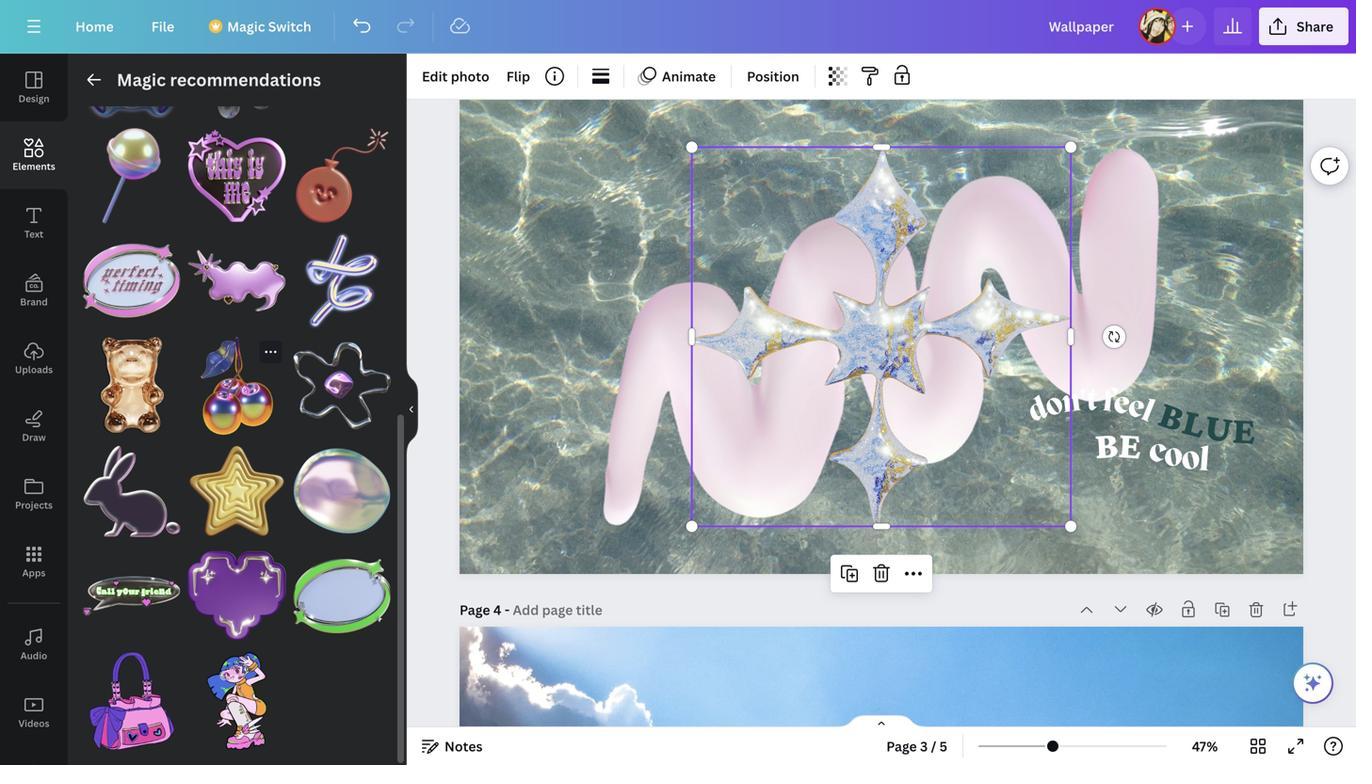 Task type: describe. For each thing, give the bounding box(es) containing it.
canva assistant image
[[1302, 673, 1325, 695]]

page 4 -
[[460, 602, 513, 619]]

edit photo
[[422, 67, 490, 85]]

projects
[[15, 499, 53, 512]]

design
[[18, 92, 50, 105]]

f e e
[[1102, 386, 1149, 428]]

side panel tab list
[[0, 54, 68, 766]]

/
[[931, 738, 937, 756]]

3d liquid chrome modular blob image
[[293, 443, 391, 540]]

梦幻风格多彩泡泡贴纸 兔子 image
[[83, 443, 181, 540]]

3d软萌装饰贴纸 闪电云 image
[[293, 22, 391, 120]]

0 horizontal spatial decorative 3d label image
[[188, 232, 286, 330]]

3d teddy bear gem image
[[83, 338, 181, 435]]

brand
[[20, 296, 48, 309]]

holographic chrome decorative lollipop image
[[83, 127, 181, 225]]

edit photo button
[[415, 61, 497, 91]]

anime y2k maximalist fashion hand bag image
[[83, 653, 181, 751]]

audio
[[20, 650, 47, 663]]

e right t
[[1111, 388, 1133, 424]]

matte 3d happy bomb image
[[293, 127, 391, 225]]

gradient chrome teddy bear image
[[83, 22, 181, 120]]

page 3 / 5 button
[[879, 732, 955, 762]]

0 vertical spatial l
[[1137, 396, 1158, 431]]

3
[[921, 738, 928, 756]]

home link
[[60, 8, 129, 45]]

3d软萌装饰贴纸 金属花 image
[[293, 338, 391, 435]]

e right "f"
[[1124, 391, 1149, 428]]

edit
[[422, 67, 448, 85]]

projects button
[[0, 461, 68, 529]]

magic for magic switch
[[227, 17, 265, 35]]

decorative 3d heart label image
[[188, 548, 286, 646]]

Page title text field
[[513, 601, 605, 620]]

magic switch button
[[197, 8, 327, 45]]

u
[[1202, 404, 1236, 451]]

animate button
[[632, 61, 724, 91]]

apps
[[22, 567, 46, 580]]

flip button
[[499, 61, 538, 91]]

apps button
[[0, 529, 68, 596]]

magic for magic recommendations
[[117, 68, 166, 91]]

47%
[[1193, 738, 1218, 756]]

1 horizontal spatial decorative 3d label image
[[293, 548, 391, 646]]

photo
[[451, 67, 490, 85]]

text
[[24, 228, 43, 241]]

brand button
[[0, 257, 68, 325]]

l inside b e c o o l
[[1199, 444, 1211, 481]]

share
[[1297, 17, 1334, 35]]

5
[[940, 738, 948, 756]]

magic switch
[[227, 17, 312, 35]]

decorative 3d call your friend typography image
[[83, 548, 181, 646]]

4
[[494, 602, 502, 619]]

page for page 3 / 5
[[887, 738, 917, 756]]

t
[[1087, 386, 1098, 419]]

position
[[747, 67, 800, 85]]



Task type: vqa. For each thing, say whether or not it's contained in the screenshot.
T
yes



Task type: locate. For each thing, give the bounding box(es) containing it.
f
[[1102, 386, 1117, 421]]

holographic chrome cherries image
[[188, 338, 286, 435]]

o right c
[[1180, 442, 1203, 480]]

b left u
[[1154, 392, 1191, 441]]

1 vertical spatial l
[[1199, 444, 1211, 481]]

file button
[[136, 8, 190, 45]]

c
[[1145, 434, 1171, 473]]

design button
[[0, 54, 68, 122]]

1 vertical spatial decorative 3d label image
[[293, 548, 391, 646]]

3d colorful glowing gradient helix cone image
[[293, 232, 391, 330]]

decorative 3d label image
[[188, 232, 286, 330], [293, 548, 391, 646]]

draw button
[[0, 393, 68, 461]]

l
[[1179, 399, 1211, 447]]

page 3 / 5
[[887, 738, 948, 756]]

text button
[[0, 189, 68, 257]]

1 horizontal spatial b
[[1154, 392, 1191, 441]]

1 horizontal spatial page
[[887, 738, 917, 756]]

magic down file popup button
[[117, 68, 166, 91]]

b inside b e c o o l
[[1094, 423, 1120, 467]]

e inside b e c o o l
[[1118, 423, 1143, 467]]

switch
[[268, 17, 312, 35]]

e right l
[[1232, 408, 1257, 453]]

page left 4
[[460, 602, 490, 619]]

' t
[[1080, 386, 1098, 420]]

0 vertical spatial page
[[460, 602, 490, 619]]

l
[[1137, 396, 1158, 431], [1199, 444, 1211, 481]]

0 horizontal spatial magic
[[117, 68, 166, 91]]

uploads
[[15, 364, 53, 376]]

show pages image
[[837, 715, 927, 730]]

Design title text field
[[1034, 8, 1131, 45]]

flip
[[507, 67, 530, 85]]

1 horizontal spatial magic
[[227, 17, 265, 35]]

-
[[505, 602, 510, 619]]

'
[[1080, 386, 1088, 420]]

e
[[1232, 408, 1257, 453], [1118, 423, 1143, 467]]

o left u
[[1161, 438, 1187, 477]]

b for b e c o o l
[[1094, 423, 1120, 467]]

magic
[[227, 17, 265, 35], [117, 68, 166, 91]]

page
[[460, 602, 490, 619], [887, 738, 917, 756]]

1 horizontal spatial l
[[1199, 444, 1211, 481]]

notes
[[445, 738, 483, 756]]

1 vertical spatial page
[[887, 738, 917, 756]]

matte 3d concentric star image
[[188, 443, 286, 540]]

position button
[[740, 61, 807, 91]]

magic recommendations
[[117, 68, 321, 91]]

b
[[1154, 392, 1191, 441], [1094, 423, 1120, 467]]

videos
[[18, 718, 49, 731]]

l right "f"
[[1137, 396, 1158, 431]]

magic inside button
[[227, 17, 265, 35]]

magic left switch
[[227, 17, 265, 35]]

e left c
[[1118, 423, 1143, 467]]

1 horizontal spatial e
[[1232, 408, 1257, 453]]

hide image
[[406, 365, 418, 455]]

glossy curvy 3d brutalist flower image
[[188, 22, 286, 120]]

0 vertical spatial decorative 3d label image
[[188, 232, 286, 330]]

0 vertical spatial magic
[[227, 17, 265, 35]]

d
[[1025, 393, 1053, 431]]

0 horizontal spatial l
[[1137, 396, 1158, 431]]

animate
[[662, 67, 716, 85]]

l right c
[[1199, 444, 1211, 481]]

o left '
[[1043, 389, 1067, 425]]

e
[[1111, 388, 1133, 424], [1124, 391, 1149, 428]]

decorative 3d perfect timing typography image
[[83, 232, 181, 330]]

page inside button
[[887, 738, 917, 756]]

uploads button
[[0, 325, 68, 393]]

e inside the l u e
[[1232, 408, 1257, 453]]

share button
[[1260, 8, 1349, 45]]

decorative 3d this is me typography image
[[188, 127, 286, 225]]

0 horizontal spatial page
[[460, 602, 490, 619]]

elements
[[13, 160, 55, 173]]

audio button
[[0, 611, 68, 679]]

file
[[151, 17, 174, 35]]

47% button
[[1175, 732, 1236, 762]]

page left 3 on the bottom of page
[[887, 738, 917, 756]]

group
[[83, 22, 181, 120], [188, 22, 286, 120], [293, 22, 391, 120], [83, 116, 181, 225], [188, 116, 286, 225], [293, 116, 391, 225], [83, 221, 181, 330], [188, 232, 286, 330], [293, 232, 391, 330], [83, 326, 181, 435], [188, 338, 286, 435], [293, 338, 391, 435], [83, 431, 181, 540], [293, 431, 391, 540], [188, 443, 286, 540], [83, 537, 181, 646], [188, 537, 286, 646], [293, 537, 391, 646], [188, 642, 286, 751], [83, 653, 181, 751]]

draw
[[22, 431, 46, 444]]

o
[[1043, 389, 1067, 425], [1161, 438, 1187, 477], [1180, 442, 1203, 480]]

recommendations
[[170, 68, 321, 91]]

1 vertical spatial magic
[[117, 68, 166, 91]]

y2k futurism cyber girl image
[[188, 653, 286, 751]]

videos button
[[0, 679, 68, 747]]

b down "f"
[[1094, 423, 1120, 467]]

page for page 4 -
[[460, 602, 490, 619]]

b for b
[[1154, 392, 1191, 441]]

notes button
[[415, 732, 490, 762]]

0 horizontal spatial b
[[1094, 423, 1120, 467]]

home
[[75, 17, 114, 35]]

elements button
[[0, 122, 68, 189]]

main menu bar
[[0, 0, 1357, 54]]

b e c o o l
[[1094, 423, 1211, 481]]

l u e
[[1179, 399, 1257, 453]]

0 horizontal spatial e
[[1118, 423, 1143, 467]]



